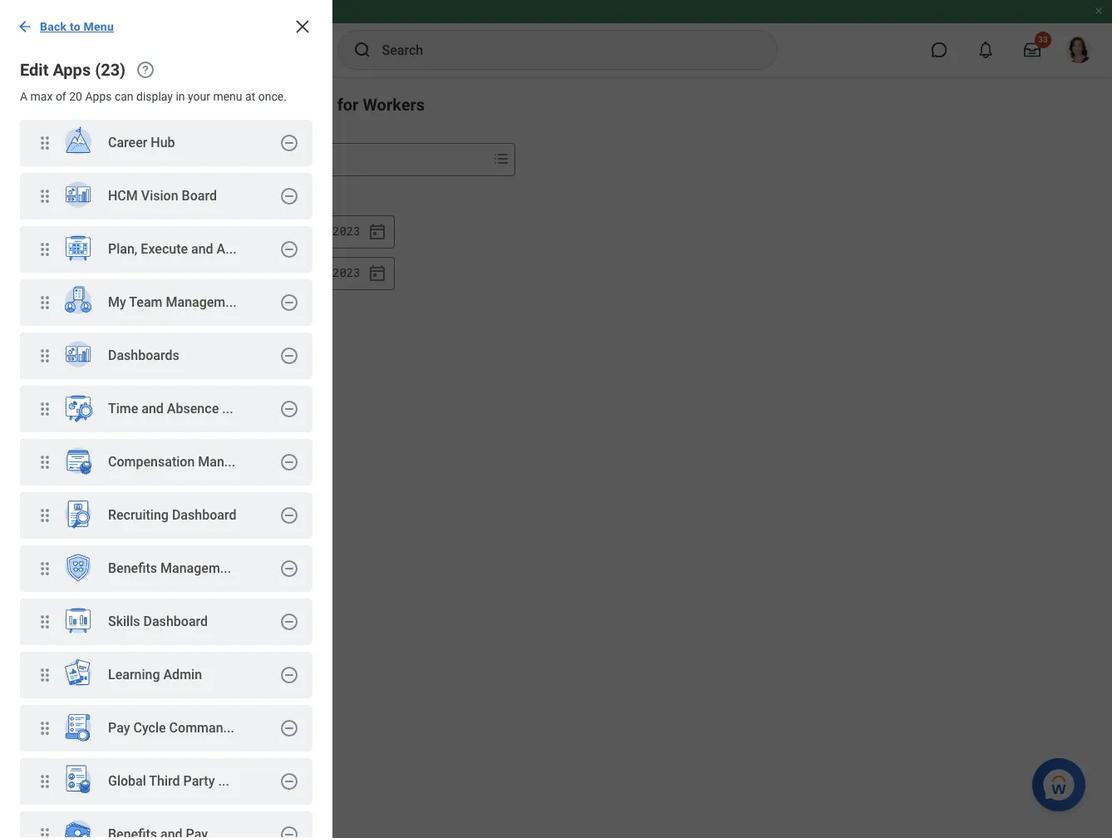 Task type: vqa. For each thing, say whether or not it's contained in the screenshot.
bottommost 6:00
no



Task type: locate. For each thing, give the bounding box(es) containing it.
0 vertical spatial a
[[20, 90, 28, 103]]

1 vertical spatial /
[[304, 265, 311, 281]]

pay cycle comman ...
[[108, 720, 234, 736]]

hcm vision board
[[108, 188, 217, 204]]

0 vertical spatial apps
[[53, 60, 91, 80]]

5 draggable vertical image from the top
[[35, 718, 55, 738]]

1 vertical spatial apps
[[85, 90, 112, 103]]

a left max
[[20, 90, 28, 103]]

compensation man ...
[[108, 454, 236, 470]]

8 minus circle image from the top
[[279, 665, 299, 685]]

2 list item from the top
[[20, 279, 313, 328]]

list item up compensation man ...
[[20, 386, 313, 434]]

admin
[[163, 667, 202, 683]]

-
[[117, 6, 121, 17]]

4 list item from the top
[[20, 439, 313, 487]]

draggable vertical image inside recruiting dashboard button
[[35, 506, 55, 526]]

draggable vertical image inside the hcm vision board button
[[35, 186, 55, 206]]

/ down start date group
[[304, 265, 311, 281]]

calendar image
[[367, 222, 387, 242], [367, 263, 387, 283]]

apps right 20
[[85, 90, 112, 103]]

draggable vertical image inside learning admin button
[[35, 665, 55, 685]]

2 draggable vertical image from the top
[[35, 239, 55, 259]]

date up plan,
[[115, 225, 139, 238]]

team
[[129, 295, 163, 310]]

date
[[115, 225, 139, 238], [109, 267, 133, 280]]

career hub button
[[20, 120, 266, 168]]

inbox large image
[[1024, 42, 1041, 58]]

managem right team
[[166, 295, 226, 310]]

adeptai_dpt1
[[123, 6, 181, 17]]

9 minus circle image from the top
[[279, 772, 299, 792]]

compensation
[[108, 454, 195, 470]]

2 calendar image from the top
[[367, 263, 387, 283]]

draggable vertical image for hcm vision board
[[35, 186, 55, 206]]

minus circle image
[[279, 133, 299, 153], [279, 346, 299, 366], [279, 612, 299, 632], [279, 718, 299, 738], [279, 825, 299, 838]]

draggable vertical image
[[35, 186, 55, 206], [35, 239, 55, 259], [35, 293, 55, 313], [35, 452, 55, 472], [35, 506, 55, 526], [35, 559, 55, 579], [35, 665, 55, 685]]

menu
[[84, 20, 114, 33]]

dashboard right skills
[[143, 614, 208, 630]]

minus circle image inside the career hub list item
[[279, 133, 299, 153]]

navigation pane region
[[0, 77, 53, 838]]

dashboard inside button
[[143, 614, 208, 630]]

calendar image for start date
[[367, 222, 387, 242]]

1 / from the top
[[304, 223, 311, 239]]

question outline image
[[136, 60, 156, 80]]

list item up "third"
[[20, 705, 313, 753]]

organization
[[151, 153, 218, 166]]

1 draggable vertical image from the top
[[35, 133, 55, 153]]

0 vertical spatial and
[[191, 241, 213, 257]]

date for start date
[[115, 225, 139, 238]]

apps up 20
[[53, 60, 91, 80]]

list item down subordinate
[[20, 226, 313, 274]]

dashboard inside button
[[172, 507, 237, 523]]

2 minus circle image from the top
[[279, 239, 299, 259]]

career
[[108, 135, 147, 151]]

minus circle image
[[279, 186, 299, 206], [279, 239, 299, 259], [279, 293, 299, 313], [279, 399, 299, 419], [279, 452, 299, 472], [279, 506, 299, 526], [279, 559, 299, 579], [279, 665, 299, 685], [279, 772, 299, 792]]

benefits managem ...
[[108, 561, 231, 576]]

1 minus circle image from the top
[[279, 186, 299, 206]]

/ for start date
[[304, 223, 311, 239]]

dashboard
[[172, 507, 237, 523], [143, 614, 208, 630]]

x image
[[293, 17, 313, 37]]

man
[[198, 454, 224, 470]]

profile logan mcneil element
[[1056, 32, 1103, 68]]

1 vertical spatial date
[[109, 267, 133, 280]]

start date
[[86, 225, 139, 238]]

1 vertical spatial a
[[217, 241, 226, 257]]

minus circle image inside recruiting dashboard list item
[[279, 506, 299, 526]]

1 vertical spatial calendar image
[[367, 263, 387, 283]]

managem down the recruiting dashboard
[[161, 561, 220, 576]]

1 vertical spatial and
[[142, 401, 164, 417]]

20
[[69, 90, 82, 103]]

end
[[86, 267, 106, 280]]

list
[[0, 120, 333, 838]]

minus circle image inside dashboards list item
[[279, 346, 299, 366]]

list item containing global third party
[[20, 758, 313, 807]]

1 calendar image from the top
[[367, 222, 387, 242]]

list item up dashboards list item
[[20, 279, 313, 328]]

2 draggable vertical image from the top
[[35, 346, 55, 366]]

draggable vertical image inside skills dashboard button
[[35, 612, 55, 632]]

1 minus circle image from the top
[[279, 133, 299, 153]]

/
[[304, 223, 311, 239], [304, 265, 311, 281]]

draggable vertical image inside career hub button
[[35, 133, 55, 153]]

0 horizontal spatial and
[[142, 401, 164, 417]]

learning admin button
[[20, 652, 266, 700]]

5 minus circle image from the top
[[279, 452, 299, 472]]

draggable vertical image for compensation man
[[35, 452, 55, 472]]

of
[[56, 90, 66, 103]]

list item containing my team managem
[[20, 279, 313, 328]]

minus circle image for learning admin
[[279, 665, 299, 685]]

a
[[20, 90, 28, 103], [217, 241, 226, 257]]

3 draggable vertical image from the top
[[35, 293, 55, 313]]

party
[[183, 774, 215, 789]]

minus circle image for my team managem
[[279, 293, 299, 313]]

skills dashboard list item
[[20, 599, 313, 647]]

vs.
[[210, 95, 232, 115]]

... right cycle
[[223, 720, 234, 736]]

view
[[86, 95, 123, 115]]

1 vertical spatial dashboard
[[143, 614, 208, 630]]

and right time
[[142, 401, 164, 417]]

dashboards list item
[[20, 333, 313, 381]]

4 draggable vertical image from the top
[[35, 612, 55, 632]]

/ inside start date group
[[304, 223, 311, 239]]

implementation preview -   adeptai_dpt1
[[7, 6, 181, 17]]

learning admin
[[108, 667, 202, 683]]

a down the organizations
[[217, 241, 226, 257]]

your
[[188, 90, 210, 103]]

draggable vertical image inside dashboards button
[[35, 346, 55, 366]]

list item up the recruiting dashboard
[[20, 439, 313, 487]]

dashboard down the man
[[172, 507, 237, 523]]

scheduled
[[127, 95, 206, 115]]

draggable vertical image for time and absence
[[35, 399, 55, 419]]

minus circle image inside skills dashboard list item
[[279, 612, 299, 632]]

draggable vertical image for my team managem
[[35, 293, 55, 313]]

back to menu
[[40, 20, 114, 33]]

...
[[226, 241, 237, 257], [226, 295, 237, 310], [222, 401, 233, 417], [224, 454, 236, 470], [220, 561, 231, 576], [223, 720, 234, 736], [218, 774, 229, 789]]

absence
[[167, 401, 219, 417]]

3 list item from the top
[[20, 386, 313, 434]]

calendar image inside start date group
[[367, 222, 387, 242]]

draggable vertical image for plan, execute and a
[[35, 239, 55, 259]]

6 draggable vertical image from the top
[[35, 559, 55, 579]]

learning admin list item
[[20, 652, 313, 700]]

minus circle image for compensation man
[[279, 452, 299, 472]]

menu
[[213, 90, 242, 103]]

dashboards
[[108, 348, 179, 364]]

/ inside end date group
[[304, 265, 311, 281]]

calendar image inside end date group
[[367, 263, 387, 283]]

date down plan,
[[109, 267, 133, 280]]

list item containing pay cycle comman
[[20, 705, 313, 753]]

calendar image for end date
[[367, 263, 387, 283]]

organizations
[[193, 193, 266, 206]]

2 minus circle image from the top
[[279, 346, 299, 366]]

6 list item from the top
[[20, 705, 313, 753]]

3 draggable vertical image from the top
[[35, 399, 55, 419]]

recruiting dashboard list item
[[20, 492, 313, 541]]

7 minus circle image from the top
[[279, 559, 299, 579]]

career hub
[[108, 135, 175, 151]]

3 minus circle image from the top
[[279, 293, 299, 313]]

pay
[[108, 720, 130, 736]]

max
[[30, 90, 53, 103]]

close environment banner image
[[1094, 6, 1104, 16]]

7 list item from the top
[[20, 758, 313, 807]]

calendar image up end date group
[[367, 222, 387, 242]]

minus circle image inside learning admin "list item"
[[279, 665, 299, 685]]

5 draggable vertical image from the top
[[35, 506, 55, 526]]

in
[[176, 90, 185, 103]]

1 list item from the top
[[20, 226, 313, 274]]

managem
[[166, 295, 226, 310], [161, 561, 220, 576]]

and
[[191, 241, 213, 257], [142, 401, 164, 417]]

/ for end date
[[304, 265, 311, 281]]

list item up "skills dashboard"
[[20, 545, 313, 594]]

for
[[337, 95, 359, 115]]

plan, execute and a ...
[[108, 241, 237, 257]]

6 draggable vertical image from the top
[[35, 772, 55, 792]]

0 vertical spatial calendar image
[[367, 222, 387, 242]]

list item down pay cycle comman ...
[[20, 758, 313, 807]]

/ up end date group
[[304, 223, 311, 239]]

0 vertical spatial date
[[115, 225, 139, 238]]

list item containing benefits managem
[[20, 545, 313, 594]]

implementation
[[7, 6, 77, 17]]

draggable vertical image for learning admin
[[35, 665, 55, 685]]

7 draggable vertical image from the top
[[35, 665, 55, 685]]

5 list item from the top
[[20, 545, 313, 594]]

list item
[[20, 226, 313, 274], [20, 279, 313, 328], [20, 386, 313, 434], [20, 439, 313, 487], [20, 545, 313, 594], [20, 705, 313, 753], [20, 758, 313, 807], [20, 812, 313, 838]]

4 minus circle image from the top
[[279, 399, 299, 419]]

minus circle image for career hub
[[279, 133, 299, 153]]

hub
[[151, 135, 175, 151]]

plan,
[[108, 241, 138, 257]]

global
[[108, 774, 146, 789]]

6 minus circle image from the top
[[279, 506, 299, 526]]

4 draggable vertical image from the top
[[35, 452, 55, 472]]

search image
[[352, 40, 372, 60]]

end date
[[86, 267, 133, 280]]

0 horizontal spatial a
[[20, 90, 28, 103]]

arrow left image
[[17, 18, 33, 35]]

recruiting
[[108, 507, 169, 523]]

calendar image down start date group
[[367, 263, 387, 283]]

8 list item from the top
[[20, 812, 313, 838]]

draggable vertical image
[[35, 133, 55, 153], [35, 346, 55, 366], [35, 399, 55, 419], [35, 612, 55, 632], [35, 718, 55, 738], [35, 772, 55, 792], [35, 825, 55, 838]]

skills
[[108, 614, 140, 630]]

1 draggable vertical image from the top
[[35, 186, 55, 206]]

global third party ...
[[108, 774, 229, 789]]

subordinate
[[127, 193, 191, 206]]

third
[[149, 774, 180, 789]]

apps
[[53, 60, 91, 80], [85, 90, 112, 103]]

once.
[[258, 90, 287, 103]]

preview
[[80, 6, 115, 17]]

3 minus circle image from the top
[[279, 612, 299, 632]]

list item down "third"
[[20, 812, 313, 838]]

0 vertical spatial /
[[304, 223, 311, 239]]

and right execute
[[191, 241, 213, 257]]

at
[[245, 90, 255, 103]]

Supervisory Organization field
[[283, 145, 488, 175]]

minus circle image inside hcm vision board list item
[[279, 186, 299, 206]]

2 / from the top
[[304, 265, 311, 281]]

0 vertical spatial dashboard
[[172, 507, 237, 523]]

skills dashboard
[[108, 614, 208, 630]]

1 horizontal spatial a
[[217, 241, 226, 257]]



Task type: describe. For each thing, give the bounding box(es) containing it.
minus circle image for dashboards
[[279, 346, 299, 366]]

recruiting dashboard button
[[20, 492, 266, 541]]

workers
[[363, 95, 425, 115]]

supervisory organization
[[86, 153, 218, 166]]

list item containing plan, execute and a
[[20, 226, 313, 274]]

list item containing compensation man
[[20, 439, 313, 487]]

notifications large image
[[978, 42, 995, 58]]

recruiting dashboard
[[108, 507, 237, 523]]

implementation preview -   adeptai_dpt1 banner
[[0, 0, 1113, 77]]

minus circle image for skills dashboard
[[279, 612, 299, 632]]

draggable vertical image for benefits managem
[[35, 559, 55, 579]]

minus circle image for hcm vision board
[[279, 186, 299, 206]]

view scheduled vs. actual hours for workers
[[86, 95, 425, 115]]

hours
[[288, 95, 333, 115]]

1 vertical spatial managem
[[161, 561, 220, 576]]

back to menu button
[[10, 10, 124, 43]]

time and absence ...
[[108, 401, 233, 417]]

... right absence on the left top of page
[[222, 401, 233, 417]]

career hub list item
[[20, 120, 313, 168]]

benefits
[[108, 561, 157, 576]]

cycle
[[133, 720, 166, 736]]

hcm
[[108, 188, 138, 204]]

edit apps (23)
[[20, 60, 126, 80]]

draggable vertical image for skills dashboard
[[35, 612, 55, 632]]

dashboards button
[[20, 333, 266, 381]]

back
[[40, 20, 67, 33]]

(23)
[[95, 60, 126, 80]]

hcm vision board button
[[20, 173, 266, 221]]

draggable vertical image for dashboards
[[35, 346, 55, 366]]

include subordinate organizations
[[86, 193, 266, 206]]

draggable vertical image for career hub
[[35, 133, 55, 153]]

... right party
[[218, 774, 229, 789]]

minus circle image for time and absence
[[279, 399, 299, 419]]

4 minus circle image from the top
[[279, 718, 299, 738]]

draggable vertical image for global third party
[[35, 772, 55, 792]]

minus circle image for recruiting dashboard
[[279, 506, 299, 526]]

skills dashboard button
[[20, 599, 266, 647]]

a max of 20 apps can display in your menu at once.
[[20, 90, 287, 103]]

minus circle image for global third party
[[279, 772, 299, 792]]

list item containing time and absence
[[20, 386, 313, 434]]

minus circle image for plan, execute and a
[[279, 239, 299, 259]]

learning
[[108, 667, 160, 683]]

... down the recruiting dashboard
[[220, 561, 231, 576]]

edit
[[20, 60, 49, 80]]

time
[[108, 401, 138, 417]]

global navigation dialog
[[0, 0, 333, 838]]

actual
[[236, 95, 284, 115]]

display
[[136, 90, 173, 103]]

end date group
[[283, 257, 395, 290]]

supervisory
[[86, 153, 148, 166]]

my team managem ...
[[108, 295, 237, 310]]

board
[[182, 188, 217, 204]]

... down the organizations
[[226, 241, 237, 257]]

... down plan, execute and a ...
[[226, 295, 237, 310]]

my
[[108, 295, 126, 310]]

to
[[70, 20, 81, 33]]

dashboard image
[[17, 147, 37, 167]]

1 horizontal spatial and
[[191, 241, 213, 257]]

hcm vision board list item
[[20, 173, 313, 221]]

5 minus circle image from the top
[[279, 825, 299, 838]]

list containing career hub
[[0, 120, 333, 838]]

a inside list item
[[217, 241, 226, 257]]

0 vertical spatial managem
[[166, 295, 226, 310]]

draggable vertical image for pay cycle comman
[[35, 718, 55, 738]]

start
[[86, 225, 112, 238]]

calendar user solid image
[[17, 187, 37, 207]]

task timeoff image
[[17, 347, 37, 367]]

vision
[[141, 188, 178, 204]]

7 draggable vertical image from the top
[[35, 825, 55, 838]]

dashboard for skills dashboard
[[143, 614, 208, 630]]

calendar user solid image
[[17, 227, 37, 247]]

prompts image
[[491, 149, 511, 169]]

minus circle image for benefits managem
[[279, 559, 299, 579]]

start date group
[[283, 215, 395, 248]]

dashboard for recruiting dashboard
[[172, 507, 237, 523]]

... up the recruiting dashboard
[[224, 454, 236, 470]]

draggable vertical image for recruiting dashboard
[[35, 506, 55, 526]]

comman
[[169, 720, 223, 736]]

execute
[[141, 241, 188, 257]]

include
[[86, 193, 125, 206]]

date for end date
[[109, 267, 133, 280]]

can
[[115, 90, 134, 103]]



